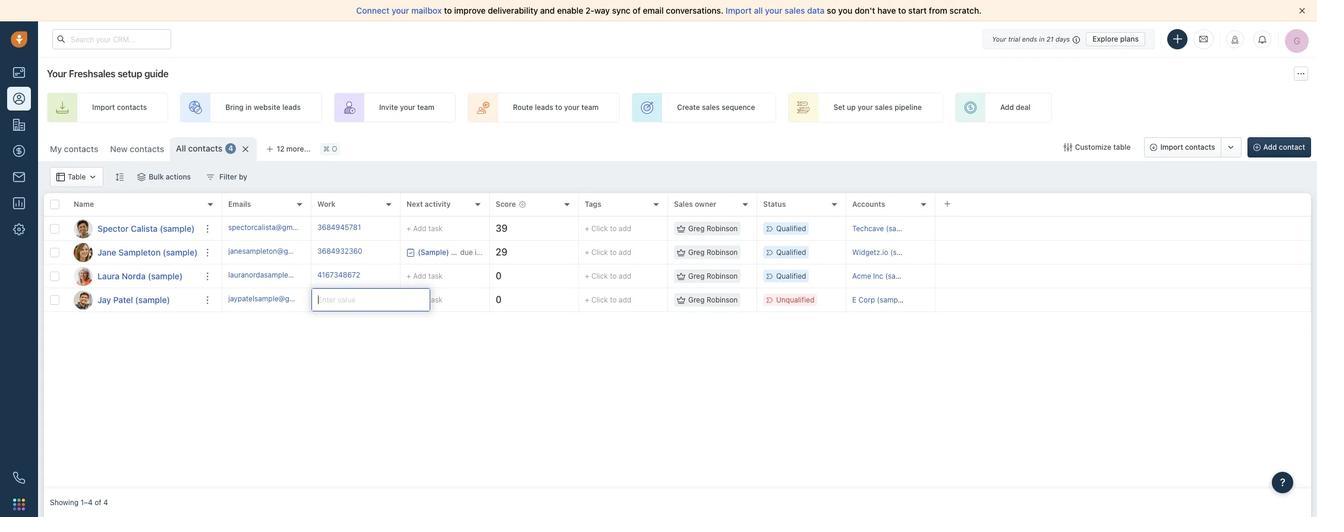 Task type: locate. For each thing, give the bounding box(es) containing it.
corp
[[859, 295, 875, 304]]

sales right create
[[702, 103, 720, 112]]

0 vertical spatial + add task
[[407, 224, 443, 233]]

all contacts link
[[176, 143, 223, 155]]

1 horizontal spatial your
[[992, 35, 1006, 43]]

4 + click to add from the top
[[585, 295, 631, 304]]

0 vertical spatial import contacts
[[92, 103, 147, 112]]

your right invite
[[400, 103, 415, 112]]

s image
[[74, 219, 93, 238]]

your right the up
[[858, 103, 873, 112]]

Enter value text field
[[312, 289, 430, 311]]

1 + click to add from the top
[[585, 224, 631, 233]]

2 vertical spatial + add task
[[407, 295, 443, 304]]

container_wx8msf4aqz5i3rn1 image
[[1064, 143, 1072, 152], [56, 173, 65, 181], [206, 173, 215, 181], [677, 224, 685, 233], [407, 248, 415, 256], [677, 248, 685, 256], [677, 296, 685, 304]]

click for spectorcalista@gmail.com 3684945781
[[591, 224, 608, 233]]

sales
[[674, 200, 693, 209]]

leads right route in the left top of the page
[[535, 103, 553, 112]]

of
[[633, 5, 641, 15], [95, 498, 101, 507]]

(sample) right corp
[[877, 295, 907, 304]]

import left all at the top right
[[726, 5, 752, 15]]

2 cell from the top
[[936, 241, 1311, 264]]

0 for jaypatelsample@gmail.com
[[496, 294, 502, 305]]

deal
[[1016, 103, 1031, 112]]

(sample) right calista
[[160, 223, 195, 233]]

0 horizontal spatial your
[[47, 68, 67, 79]]

qualified for 0
[[776, 272, 806, 281]]

2 vertical spatial task
[[428, 295, 443, 304]]

import for import contacts link
[[92, 103, 115, 112]]

(sample)
[[160, 223, 195, 233], [886, 224, 916, 233], [163, 247, 198, 257], [890, 248, 920, 257], [148, 271, 183, 281], [885, 272, 915, 281], [135, 295, 170, 305], [877, 295, 907, 304]]

jane
[[97, 247, 116, 257]]

1 + add task from the top
[[407, 224, 443, 233]]

your for your freshsales setup guide
[[47, 68, 67, 79]]

container_wx8msf4aqz5i3rn1 image
[[89, 173, 97, 181], [137, 173, 146, 181], [677, 272, 685, 280]]

4 robinson from the top
[[707, 295, 738, 304]]

add contact button
[[1247, 137, 1311, 158]]

score
[[496, 200, 516, 209]]

bulk actions button
[[130, 167, 199, 187]]

1 vertical spatial import contacts
[[1161, 143, 1215, 152]]

1 horizontal spatial container_wx8msf4aqz5i3rn1 image
[[137, 173, 146, 181]]

1 team from the left
[[417, 103, 434, 112]]

route leads to your team
[[513, 103, 599, 112]]

name row
[[44, 193, 222, 217]]

your right all at the top right
[[765, 5, 783, 15]]

(sample) inside jay patel (sample) link
[[135, 295, 170, 305]]

(sample) right inc
[[885, 272, 915, 281]]

new
[[110, 144, 128, 154]]

acme
[[852, 272, 871, 281]]

container_wx8msf4aqz5i3rn1 image inside filter by button
[[206, 173, 215, 181]]

grid containing 39
[[44, 192, 1311, 489]]

status
[[763, 200, 786, 209]]

in
[[1039, 35, 1045, 43], [246, 103, 252, 112]]

greg robinson
[[688, 224, 738, 233], [688, 248, 738, 257], [688, 272, 738, 281], [688, 295, 738, 304]]

sales left "data" at the right top of the page
[[785, 5, 805, 15]]

import
[[726, 5, 752, 15], [92, 103, 115, 112], [1161, 143, 1183, 152]]

your
[[392, 5, 409, 15], [765, 5, 783, 15], [400, 103, 415, 112], [564, 103, 580, 112], [858, 103, 873, 112]]

new contacts
[[110, 144, 164, 154]]

task
[[428, 224, 443, 233], [428, 271, 443, 280], [428, 295, 443, 304]]

all
[[176, 143, 186, 153]]

1 horizontal spatial team
[[581, 103, 599, 112]]

you
[[838, 5, 853, 15]]

1 vertical spatial qualified
[[776, 248, 806, 257]]

showing
[[50, 498, 79, 507]]

0 horizontal spatial team
[[417, 103, 434, 112]]

1 horizontal spatial import
[[726, 5, 752, 15]]

row group containing spector calista (sample)
[[44, 217, 222, 312]]

import inside button
[[1161, 143, 1183, 152]]

jaypatelsample@gmail.com + click to add
[[228, 294, 364, 303]]

0 vertical spatial qualified
[[776, 224, 806, 233]]

create sales sequence
[[677, 103, 755, 112]]

import contacts inside button
[[1161, 143, 1215, 152]]

set up your sales pipeline
[[834, 103, 922, 112]]

my contacts button
[[44, 137, 104, 161], [50, 144, 98, 154]]

1 vertical spatial import
[[92, 103, 115, 112]]

import right "table"
[[1161, 143, 1183, 152]]

import all your sales data link
[[726, 5, 827, 15]]

connect your mailbox to improve deliverability and enable 2-way sync of email conversations. import all your sales data so you don't have to start from scratch.
[[356, 5, 982, 15]]

sales left pipeline
[[875, 103, 893, 112]]

+
[[407, 224, 411, 233], [585, 224, 589, 233], [585, 248, 589, 257], [407, 271, 411, 280], [585, 272, 589, 281], [317, 294, 322, 303], [407, 295, 411, 304], [585, 295, 589, 304]]

1 horizontal spatial leads
[[535, 103, 553, 112]]

greg
[[688, 224, 705, 233], [688, 248, 705, 257], [688, 272, 705, 281], [688, 295, 705, 304]]

container_wx8msf4aqz5i3rn1 image inside bulk actions button
[[137, 173, 146, 181]]

1 row group from the left
[[44, 217, 222, 312]]

widgetz.io (sample)
[[852, 248, 920, 257]]

0 horizontal spatial sales
[[702, 103, 720, 112]]

1 greg robinson from the top
[[688, 224, 738, 233]]

4 greg robinson from the top
[[688, 295, 738, 304]]

(sample) for laura norda (sample)
[[148, 271, 183, 281]]

1 vertical spatial in
[[246, 103, 252, 112]]

1 robinson from the top
[[707, 224, 738, 233]]

accounts
[[852, 200, 885, 209]]

(sample) for acme inc (sample)
[[885, 272, 915, 281]]

next activity
[[407, 200, 451, 209]]

+ click to add for janesampleton@gmail.com 3684932360
[[585, 248, 631, 257]]

(sample) down jane sampleton (sample) link
[[148, 271, 183, 281]]

table
[[68, 173, 86, 182]]

grid
[[44, 192, 1311, 489]]

import contacts for import contacts link
[[92, 103, 147, 112]]

⌘
[[323, 145, 330, 154]]

robinson
[[707, 224, 738, 233], [707, 248, 738, 257], [707, 272, 738, 281], [707, 295, 738, 304]]

to
[[444, 5, 452, 15], [898, 5, 906, 15], [555, 103, 562, 112], [610, 224, 617, 233], [610, 248, 617, 257], [610, 272, 617, 281], [342, 294, 349, 303], [610, 295, 617, 304]]

row group
[[44, 217, 222, 312], [222, 217, 1311, 312]]

0 vertical spatial your
[[992, 35, 1006, 43]]

+ add task for jaypatelsample@gmail.com + click to add
[[407, 295, 443, 304]]

leads right the website
[[282, 103, 301, 112]]

1 qualified from the top
[[776, 224, 806, 233]]

sampleton
[[118, 247, 161, 257]]

next
[[407, 200, 423, 209]]

0 vertical spatial 4
[[228, 144, 233, 153]]

conversations.
[[666, 5, 724, 15]]

1 greg from the top
[[688, 224, 705, 233]]

janesampleton@gmail.com
[[228, 247, 318, 256]]

1 horizontal spatial in
[[1039, 35, 1045, 43]]

import contacts button
[[1144, 137, 1221, 158]]

1 horizontal spatial import contacts
[[1161, 143, 1215, 152]]

0 vertical spatial 0
[[496, 271, 502, 281]]

2 greg robinson from the top
[[688, 248, 738, 257]]

your
[[992, 35, 1006, 43], [47, 68, 67, 79]]

ends
[[1022, 35, 1037, 43]]

(sample) inside laura norda (sample) link
[[148, 271, 183, 281]]

name
[[74, 200, 94, 209]]

(sample) inside spector calista (sample) link
[[160, 223, 195, 233]]

team
[[417, 103, 434, 112], [581, 103, 599, 112]]

phone element
[[7, 466, 31, 490]]

4 greg from the top
[[688, 295, 705, 304]]

work
[[317, 200, 336, 209]]

+ add task inside press space to select this row. row
[[407, 224, 443, 233]]

up
[[847, 103, 856, 112]]

1 vertical spatial of
[[95, 498, 101, 507]]

add for acme inc (sample)
[[413, 271, 426, 280]]

your right route in the left top of the page
[[564, 103, 580, 112]]

(sample) for spector calista (sample)
[[160, 223, 195, 233]]

in left 21
[[1039, 35, 1045, 43]]

(sample) down laura norda (sample) link
[[135, 295, 170, 305]]

name column header
[[68, 193, 222, 217]]

1 horizontal spatial 4
[[228, 144, 233, 153]]

4 right 1–4
[[103, 498, 108, 507]]

click for jaypatelsample@gmail.com + click to add
[[591, 295, 608, 304]]

1 vertical spatial your
[[47, 68, 67, 79]]

2 horizontal spatial import
[[1161, 143, 1183, 152]]

1–4
[[81, 498, 93, 507]]

3 + add task from the top
[[407, 295, 443, 304]]

greg for techcave (sample)
[[688, 224, 705, 233]]

2 robinson from the top
[[707, 248, 738, 257]]

of right sync
[[633, 5, 641, 15]]

2 greg from the top
[[688, 248, 705, 257]]

1 cell from the top
[[936, 217, 1311, 240]]

jay patel (sample) link
[[97, 294, 170, 306]]

task inside press space to select this row. row
[[428, 224, 443, 233]]

(sample) inside jane sampleton (sample) link
[[163, 247, 198, 257]]

leads
[[282, 103, 301, 112], [535, 103, 553, 112]]

spector calista (sample)
[[97, 223, 195, 233]]

12 more...
[[277, 144, 311, 153]]

3 task from the top
[[428, 295, 443, 304]]

lauranordasample@gmail.com link
[[228, 270, 329, 282]]

add for techcave (sample)
[[413, 224, 426, 233]]

website
[[254, 103, 280, 112]]

greg for e corp (sample)
[[688, 295, 705, 304]]

add for e corp (sample)
[[413, 295, 426, 304]]

filter
[[219, 172, 237, 181]]

3 robinson from the top
[[707, 272, 738, 281]]

3 qualified from the top
[[776, 272, 806, 281]]

filter by button
[[199, 167, 255, 187]]

new contacts button
[[104, 137, 170, 161], [110, 144, 164, 154]]

import down your freshsales setup guide
[[92, 103, 115, 112]]

tags
[[585, 200, 601, 209]]

cell
[[936, 217, 1311, 240], [936, 241, 1311, 264], [936, 265, 1311, 288], [936, 288, 1311, 311]]

greg robinson for e corp (sample)
[[688, 295, 738, 304]]

invite your team
[[379, 103, 434, 112]]

your left trial
[[992, 35, 1006, 43]]

1 vertical spatial 4
[[103, 498, 108, 507]]

3 greg robinson from the top
[[688, 272, 738, 281]]

to inside route leads to your team link
[[555, 103, 562, 112]]

0 horizontal spatial import
[[92, 103, 115, 112]]

(sample) for jay patel (sample)
[[135, 295, 170, 305]]

cell for acme inc (sample)
[[936, 265, 1311, 288]]

3684945781 link
[[317, 222, 361, 235]]

3 greg from the top
[[688, 272, 705, 281]]

2 row group from the left
[[222, 217, 1311, 312]]

0 horizontal spatial of
[[95, 498, 101, 507]]

3 cell from the top
[[936, 265, 1311, 288]]

1 vertical spatial + add task
[[407, 271, 443, 280]]

0 for lauranordasample@gmail.com
[[496, 271, 502, 281]]

press space to select this row. row
[[44, 217, 222, 241], [222, 217, 1311, 241], [44, 241, 222, 265], [222, 241, 1311, 265], [44, 265, 222, 288], [222, 265, 1311, 288], [44, 288, 222, 312], [222, 288, 1311, 312]]

2 0 from the top
[[496, 294, 502, 305]]

2 horizontal spatial container_wx8msf4aqz5i3rn1 image
[[677, 272, 685, 280]]

add inside press space to select this row. row
[[413, 224, 426, 233]]

1 horizontal spatial of
[[633, 5, 641, 15]]

0 horizontal spatial import contacts
[[92, 103, 147, 112]]

cell for widgetz.io (sample)
[[936, 241, 1311, 264]]

in right bring
[[246, 103, 252, 112]]

2 vertical spatial import
[[1161, 143, 1183, 152]]

1 vertical spatial task
[[428, 271, 443, 280]]

0 horizontal spatial leads
[[282, 103, 301, 112]]

0 horizontal spatial container_wx8msf4aqz5i3rn1 image
[[89, 173, 97, 181]]

1 vertical spatial 0
[[496, 294, 502, 305]]

lauranordasample@gmail.com
[[228, 270, 329, 279]]

2 qualified from the top
[[776, 248, 806, 257]]

add for janesampleton@gmail.com 3684932360
[[619, 248, 631, 257]]

1 task from the top
[[428, 224, 443, 233]]

4 cell from the top
[[936, 288, 1311, 311]]

3 + click to add from the top
[[585, 272, 631, 281]]

freshsales
[[69, 68, 115, 79]]

add inside 'button'
[[1263, 143, 1277, 152]]

4 up the filter by in the left top of the page
[[228, 144, 233, 153]]

freshworks switcher image
[[13, 499, 25, 510]]

janesampleton@gmail.com 3684932360
[[228, 247, 362, 256]]

robinson for widgetz.io (sample)
[[707, 248, 738, 257]]

1 0 from the top
[[496, 271, 502, 281]]

0 vertical spatial task
[[428, 224, 443, 233]]

import contacts for import contacts button
[[1161, 143, 1215, 152]]

email
[[643, 5, 664, 15]]

(sample) right the sampleton
[[163, 247, 198, 257]]

scratch.
[[950, 5, 982, 15]]

of right 1–4
[[95, 498, 101, 507]]

2 vertical spatial qualified
[[776, 272, 806, 281]]

4167348672 link
[[317, 270, 360, 282]]

task for spectorcalista@gmail.com 3684945781
[[428, 224, 443, 233]]

2 + click to add from the top
[[585, 248, 631, 257]]

greg for acme inc (sample)
[[688, 272, 705, 281]]

phone image
[[13, 472, 25, 484]]

your left freshsales
[[47, 68, 67, 79]]

4 inside "all contacts 4"
[[228, 144, 233, 153]]

row group containing 39
[[222, 217, 1311, 312]]

table button
[[50, 167, 104, 187]]

improve
[[454, 5, 486, 15]]



Task type: describe. For each thing, give the bounding box(es) containing it.
press space to select this row. row containing jay patel (sample)
[[44, 288, 222, 312]]

by
[[239, 172, 247, 181]]

laura norda (sample) link
[[97, 270, 183, 282]]

3684932360
[[317, 247, 362, 256]]

cell for e corp (sample)
[[936, 288, 1311, 311]]

contacts inside button
[[1185, 143, 1215, 152]]

from
[[929, 5, 948, 15]]

add for jaypatelsample@gmail.com + click to add
[[619, 295, 631, 304]]

greg robinson for acme inc (sample)
[[688, 272, 738, 281]]

(sample) for jane sampleton (sample)
[[163, 247, 198, 257]]

(sample) down techcave (sample) link
[[890, 248, 920, 257]]

+ click to add for jaypatelsample@gmail.com + click to add
[[585, 295, 631, 304]]

spector calista (sample) link
[[97, 223, 195, 234]]

robinson for techcave (sample)
[[707, 224, 738, 233]]

greg robinson for techcave (sample)
[[688, 224, 738, 233]]

set
[[834, 103, 845, 112]]

and
[[540, 5, 555, 15]]

widgetz.io
[[852, 248, 888, 257]]

0 vertical spatial import
[[726, 5, 752, 15]]

my
[[50, 144, 62, 154]]

import for import contacts button
[[1161, 143, 1183, 152]]

jay patel (sample)
[[97, 295, 170, 305]]

12
[[277, 144, 284, 153]]

your inside set up your sales pipeline link
[[858, 103, 873, 112]]

0 vertical spatial in
[[1039, 35, 1045, 43]]

guide
[[144, 68, 169, 79]]

don't
[[855, 5, 875, 15]]

your for your trial ends in 21 days
[[992, 35, 1006, 43]]

customize table
[[1075, 143, 1131, 152]]

spectorcalista@gmail.com
[[228, 223, 317, 232]]

emails
[[228, 200, 251, 209]]

data
[[807, 5, 825, 15]]

e corp (sample)
[[852, 295, 907, 304]]

route
[[513, 103, 533, 112]]

+ click to add for spectorcalista@gmail.com 3684945781
[[585, 224, 631, 233]]

send email image
[[1200, 34, 1208, 44]]

set up your sales pipeline link
[[788, 93, 943, 122]]

contact
[[1279, 143, 1305, 152]]

close image
[[1299, 8, 1305, 14]]

container_wx8msf4aqz5i3rn1 image inside table popup button
[[56, 173, 65, 181]]

press space to select this row. row containing 29
[[222, 241, 1311, 265]]

acme inc (sample) link
[[852, 272, 915, 281]]

2 team from the left
[[581, 103, 599, 112]]

0 vertical spatial of
[[633, 5, 641, 15]]

add for spectorcalista@gmail.com 3684945781
[[619, 224, 631, 233]]

start
[[908, 5, 927, 15]]

press space to select this row. row containing jane sampleton (sample)
[[44, 241, 222, 265]]

2 horizontal spatial sales
[[875, 103, 893, 112]]

+ add task for spectorcalista@gmail.com 3684945781
[[407, 224, 443, 233]]

import contacts group
[[1144, 137, 1241, 158]]

way
[[594, 5, 610, 15]]

29
[[496, 247, 507, 257]]

cell for techcave (sample)
[[936, 217, 1311, 240]]

activity
[[425, 200, 451, 209]]

techcave (sample) link
[[852, 224, 916, 233]]

container_wx8msf4aqz5i3rn1 image inside customize table button
[[1064, 143, 1072, 152]]

add deal link
[[955, 93, 1052, 122]]

setup
[[118, 68, 142, 79]]

spector
[[97, 223, 129, 233]]

all
[[754, 5, 763, 15]]

my contacts
[[50, 144, 98, 154]]

e
[[852, 295, 857, 304]]

connect your mailbox link
[[356, 5, 444, 15]]

your left mailbox
[[392, 5, 409, 15]]

robinson for acme inc (sample)
[[707, 272, 738, 281]]

press space to select this row. row containing 39
[[222, 217, 1311, 241]]

press space to select this row. row containing spector calista (sample)
[[44, 217, 222, 241]]

robinson for e corp (sample)
[[707, 295, 738, 304]]

3684932360 link
[[317, 246, 362, 259]]

21
[[1047, 35, 1054, 43]]

your inside route leads to your team link
[[564, 103, 580, 112]]

customize
[[1075, 143, 1112, 152]]

techcave
[[852, 224, 884, 233]]

explore plans
[[1093, 34, 1139, 43]]

deliverability
[[488, 5, 538, 15]]

add deal
[[1000, 103, 1031, 112]]

invite your team link
[[334, 93, 456, 122]]

2 leads from the left
[[535, 103, 553, 112]]

greg robinson for widgetz.io (sample)
[[688, 248, 738, 257]]

your inside invite your team link
[[400, 103, 415, 112]]

acme inc (sample)
[[852, 272, 915, 281]]

1 horizontal spatial sales
[[785, 5, 805, 15]]

qualified for 39
[[776, 224, 806, 233]]

12 more... button
[[260, 141, 317, 158]]

your trial ends in 21 days
[[992, 35, 1070, 43]]

sales owner
[[674, 200, 716, 209]]

press space to select this row. row containing laura norda (sample)
[[44, 265, 222, 288]]

e corp (sample) link
[[852, 295, 907, 304]]

customize table button
[[1056, 137, 1139, 158]]

pipeline
[[895, 103, 922, 112]]

(sample) up widgetz.io (sample)
[[886, 224, 916, 233]]

showing 1–4 of 4
[[50, 498, 108, 507]]

2 + add task from the top
[[407, 271, 443, 280]]

jay
[[97, 295, 111, 305]]

create sales sequence link
[[632, 93, 777, 122]]

owner
[[695, 200, 716, 209]]

(sample) for e corp (sample)
[[877, 295, 907, 304]]

days
[[1056, 35, 1070, 43]]

style_myh0__igzzd8unmi image
[[115, 173, 124, 181]]

spectorcalista@gmail.com link
[[228, 222, 317, 235]]

qualified for 29
[[776, 248, 806, 257]]

explore plans link
[[1086, 32, 1145, 46]]

unqualified
[[776, 295, 815, 304]]

laura norda (sample)
[[97, 271, 183, 281]]

greg for widgetz.io (sample)
[[688, 248, 705, 257]]

connect
[[356, 5, 390, 15]]

bring
[[225, 103, 244, 112]]

container_wx8msf4aqz5i3rn1 image inside table popup button
[[89, 173, 97, 181]]

create
[[677, 103, 700, 112]]

bulk actions
[[149, 172, 191, 181]]

what's new image
[[1231, 36, 1239, 44]]

l image
[[74, 267, 93, 286]]

Search your CRM... text field
[[52, 29, 171, 49]]

bulk
[[149, 172, 164, 181]]

more...
[[286, 144, 311, 153]]

sync
[[612, 5, 631, 15]]

enable
[[557, 5, 583, 15]]

plans
[[1120, 34, 1139, 43]]

task for jaypatelsample@gmail.com + click to add
[[428, 295, 443, 304]]

norda
[[122, 271, 146, 281]]

j image
[[74, 290, 93, 309]]

add contact
[[1263, 143, 1305, 152]]

0 horizontal spatial in
[[246, 103, 252, 112]]

spectorcalista@gmail.com 3684945781
[[228, 223, 361, 232]]

bring in website leads link
[[180, 93, 322, 122]]

0 horizontal spatial 4
[[103, 498, 108, 507]]

mailbox
[[411, 5, 442, 15]]

patel
[[113, 295, 133, 305]]

laura
[[97, 271, 120, 281]]

all contacts 4
[[176, 143, 233, 153]]

j image
[[74, 243, 93, 262]]

have
[[878, 5, 896, 15]]

click for janesampleton@gmail.com 3684932360
[[591, 248, 608, 257]]

1 leads from the left
[[282, 103, 301, 112]]

2 task from the top
[[428, 271, 443, 280]]



Task type: vqa. For each thing, say whether or not it's contained in the screenshot.
Press SPACE to select this row. Row containing Jay Patel (sample)
yes



